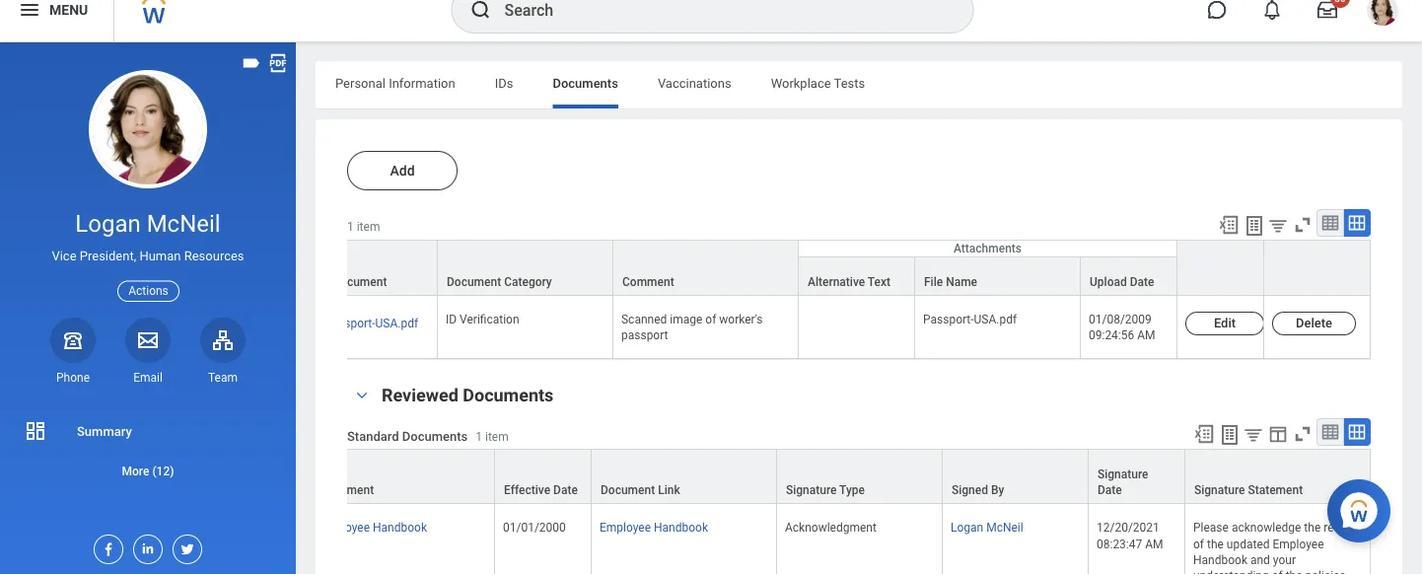 Task type: locate. For each thing, give the bounding box(es) containing it.
signature date column header
[[1089, 450, 1186, 506]]

1 horizontal spatial signature
[[1098, 468, 1149, 482]]

select to filter grid data image
[[1243, 425, 1264, 445]]

1 horizontal spatial export to excel image
[[1218, 215, 1240, 236]]

documents down reviewed
[[402, 429, 468, 444]]

0 horizontal spatial logan
[[75, 210, 141, 238]]

documents for reviewed documents
[[463, 386, 554, 407]]

please
[[1193, 522, 1229, 535]]

2 horizontal spatial signature
[[1194, 484, 1245, 498]]

0 horizontal spatial handbook
[[373, 522, 427, 535]]

export to excel image left export to worksheets icon at the top right of page
[[1218, 215, 1240, 236]]

1 vertical spatial item
[[485, 430, 509, 444]]

am inside 01/08/2009 09:24:56 am
[[1137, 329, 1156, 343]]

1 horizontal spatial 1
[[476, 430, 482, 444]]

logan mcneil inside row
[[951, 522, 1023, 535]]

2 horizontal spatial the
[[1304, 522, 1321, 535]]

effective date button
[[495, 450, 591, 504]]

1 horizontal spatial handbook
[[654, 522, 708, 535]]

documents down verification
[[463, 386, 554, 407]]

0 horizontal spatial date
[[553, 484, 578, 498]]

1 vertical spatial mcneil
[[986, 522, 1023, 535]]

date right upload
[[1130, 276, 1155, 290]]

logan mcneil inside navigation pane region
[[75, 210, 221, 238]]

effective date
[[504, 484, 578, 498]]

the down please
[[1207, 537, 1224, 551]]

0 horizontal spatial signature
[[786, 484, 837, 498]]

mcneil inside navigation pane region
[[147, 210, 221, 238]]

date for signature date
[[1098, 484, 1122, 498]]

passport- down worker document
[[325, 317, 375, 331]]

the
[[1304, 522, 1321, 535], [1207, 537, 1224, 551], [1286, 569, 1303, 574]]

passport-usa.pdf link
[[325, 312, 418, 347]]

category
[[504, 276, 552, 290]]

0 horizontal spatial passport-usa.pdf
[[325, 317, 418, 331]]

item
[[357, 220, 380, 234], [485, 430, 509, 444]]

1 vertical spatial expand table image
[[1347, 423, 1367, 443]]

and
[[1251, 553, 1270, 567]]

logan mcneil up 'vice president, human resources'
[[75, 210, 221, 238]]

by
[[991, 484, 1004, 498]]

signed by button
[[943, 450, 1088, 504]]

employee
[[319, 522, 370, 535], [600, 522, 651, 535], [1273, 537, 1324, 551]]

0 horizontal spatial employee handbook
[[319, 522, 427, 535]]

usa.pdf
[[974, 313, 1017, 327], [375, 317, 418, 331]]

linkedin image
[[134, 536, 156, 556]]

0 vertical spatial logan mcneil
[[75, 210, 221, 238]]

of right the image
[[706, 313, 716, 327]]

0 vertical spatial am
[[1137, 329, 1156, 343]]

1 vertical spatial export to excel image
[[1193, 424, 1215, 445]]

fullscreen image
[[1292, 215, 1314, 236]]

am for 12/20/2021
[[1145, 537, 1163, 551]]

documents right ids
[[553, 76, 618, 91]]

type
[[839, 484, 865, 498]]

employee handbook down document link
[[600, 522, 708, 535]]

handbook down document column header
[[373, 522, 427, 535]]

mcneil down by
[[986, 522, 1023, 535]]

1 horizontal spatial passport-usa.pdf
[[923, 313, 1017, 327]]

twitter image
[[174, 536, 195, 557]]

the down your
[[1286, 569, 1303, 574]]

0 horizontal spatial the
[[1207, 537, 1224, 551]]

of down your
[[1272, 569, 1283, 574]]

0 vertical spatial expand table image
[[1347, 214, 1367, 233]]

justify image
[[18, 0, 41, 22]]

1 horizontal spatial item
[[485, 430, 509, 444]]

date for upload date
[[1130, 276, 1155, 290]]

0 vertical spatial toolbar
[[1209, 210, 1371, 240]]

alternative
[[808, 276, 865, 290]]

document for document
[[320, 484, 374, 498]]

signature inside popup button
[[1194, 484, 1245, 498]]

email button
[[125, 317, 171, 386]]

0 horizontal spatial 1
[[347, 220, 354, 234]]

comment button
[[614, 241, 798, 295]]

row
[[282, 240, 1371, 297], [282, 241, 1371, 297], [282, 296, 1383, 360], [310, 450, 1371, 506], [310, 505, 1371, 574]]

signature inside popup button
[[1098, 468, 1149, 482]]

export to excel image
[[1218, 215, 1240, 236], [1193, 424, 1215, 445]]

0 vertical spatial of
[[706, 313, 716, 327]]

row containing employee handbook
[[310, 505, 1371, 574]]

signature up please
[[1194, 484, 1245, 498]]

employee up your
[[1273, 537, 1324, 551]]

employee handbook
[[319, 522, 427, 535], [600, 522, 708, 535]]

employee handbook for 2nd employee handbook link
[[600, 522, 708, 535]]

worker document column header
[[282, 240, 438, 297]]

document link
[[601, 484, 680, 498]]

tag image
[[241, 52, 262, 74]]

0 vertical spatial documents
[[553, 76, 618, 91]]

1 employee handbook from the left
[[319, 522, 427, 535]]

mail image
[[136, 328, 160, 352]]

upload date column header
[[1081, 241, 1178, 297]]

1
[[347, 220, 354, 234], [476, 430, 482, 444]]

acknowledgment element
[[785, 518, 877, 535]]

employee inside please acknowledge the receipt of the updated employee handbook and your understanding of the polic
[[1273, 537, 1324, 551]]

document inside "column header"
[[447, 276, 501, 290]]

export to excel image for 12/20/2021 08:23:47 am
[[1193, 424, 1215, 445]]

handbook up understanding
[[1193, 553, 1248, 567]]

export to worksheets image
[[1218, 424, 1242, 447]]

summary list
[[0, 411, 296, 490]]

1 vertical spatial am
[[1145, 537, 1163, 551]]

team link
[[200, 317, 246, 386]]

profile logan mcneil image
[[1367, 0, 1399, 30]]

logan inside 'link'
[[951, 522, 984, 535]]

document down 'standard'
[[320, 484, 374, 498]]

0 horizontal spatial employee handbook link
[[319, 518, 427, 535]]

0 horizontal spatial employee
[[319, 522, 370, 535]]

am
[[1137, 329, 1156, 343], [1145, 537, 1163, 551]]

document link column header
[[592, 450, 777, 506]]

vice
[[52, 249, 77, 264]]

effective
[[504, 484, 551, 498]]

0 horizontal spatial passport-
[[325, 317, 375, 331]]

document up id verification "element"
[[447, 276, 501, 290]]

item down the reviewed documents button
[[485, 430, 509, 444]]

tests
[[834, 76, 865, 91]]

0 horizontal spatial export to excel image
[[1193, 424, 1215, 445]]

toolbar for 12/20/2021 08:23:47 am
[[1185, 419, 1371, 450]]

2 employee handbook from the left
[[600, 522, 708, 535]]

employee handbook link down document link
[[600, 518, 708, 535]]

0 horizontal spatial usa.pdf
[[375, 317, 418, 331]]

signed
[[952, 484, 988, 498]]

please acknowledge the receipt of the updated employee handbook and your understanding of the polic
[[1193, 522, 1363, 574]]

1 horizontal spatial employee handbook
[[600, 522, 708, 535]]

delete button
[[1272, 312, 1356, 336]]

employee down document column header
[[319, 522, 370, 535]]

logan up president,
[[75, 210, 141, 238]]

comment
[[622, 276, 674, 290]]

0 horizontal spatial mcneil
[[147, 210, 221, 238]]

1 vertical spatial 1
[[476, 430, 482, 444]]

phone
[[56, 371, 90, 385]]

1 down reviewed documents
[[476, 430, 482, 444]]

date up 12/20/2021
[[1098, 484, 1122, 498]]

1 vertical spatial of
[[1193, 537, 1204, 551]]

updated
[[1227, 537, 1270, 551]]

am down 12/20/2021
[[1145, 537, 1163, 551]]

passport- down file name
[[923, 313, 974, 327]]

1 vertical spatial toolbar
[[1185, 419, 1371, 450]]

0 vertical spatial 1
[[347, 220, 354, 234]]

2 vertical spatial the
[[1286, 569, 1303, 574]]

usa.pdf down file name popup button at the right
[[974, 313, 1017, 327]]

ids
[[495, 76, 513, 91]]

signature date button
[[1089, 450, 1185, 504]]

mcneil
[[147, 210, 221, 238], [986, 522, 1023, 535]]

president,
[[80, 249, 136, 264]]

verification
[[460, 313, 519, 327]]

(12)
[[152, 464, 174, 478]]

standard documents 1 item
[[347, 429, 509, 444]]

2 horizontal spatial handbook
[[1193, 553, 1248, 567]]

handbook down 'link'
[[654, 522, 708, 535]]

1 horizontal spatial logan
[[951, 522, 984, 535]]

edit button
[[1186, 312, 1264, 336]]

document
[[333, 276, 387, 290], [447, 276, 501, 290], [320, 484, 374, 498], [601, 484, 655, 498]]

expand table image right table icon
[[1347, 214, 1367, 233]]

1 vertical spatial logan mcneil
[[951, 522, 1023, 535]]

employee for 2nd employee handbook link
[[600, 522, 651, 535]]

handbook
[[373, 522, 427, 535], [654, 522, 708, 535], [1193, 553, 1248, 567]]

reviewed documents button
[[382, 386, 554, 407]]

chevron down image
[[350, 389, 374, 403]]

team
[[208, 371, 238, 385]]

08:23:47
[[1097, 537, 1142, 551]]

1 horizontal spatial mcneil
[[986, 522, 1023, 535]]

1 horizontal spatial date
[[1098, 484, 1122, 498]]

document inside popup button
[[320, 484, 374, 498]]

1 horizontal spatial employee
[[600, 522, 651, 535]]

0 vertical spatial the
[[1304, 522, 1321, 535]]

09:24:56
[[1089, 329, 1135, 343]]

export to excel image inside reviewed documents group
[[1193, 424, 1215, 445]]

0 horizontal spatial item
[[357, 220, 380, 234]]

passport-usa.pdf
[[923, 313, 1017, 327], [325, 317, 418, 331]]

1 vertical spatial logan
[[951, 522, 984, 535]]

usa.pdf left id
[[375, 317, 418, 331]]

delete
[[1296, 316, 1333, 331]]

am down 01/08/2009
[[1137, 329, 1156, 343]]

2 vertical spatial documents
[[402, 429, 468, 444]]

1 horizontal spatial employee handbook link
[[600, 518, 708, 535]]

date inside effective date popup button
[[553, 484, 578, 498]]

item up worker document popup button
[[357, 220, 380, 234]]

personal information
[[335, 76, 455, 91]]

signature up 12/20/2021
[[1098, 468, 1149, 482]]

file name
[[924, 276, 978, 290]]

toolbar inside reviewed documents group
[[1185, 419, 1371, 450]]

1 horizontal spatial logan mcneil
[[951, 522, 1023, 535]]

expand table image
[[1347, 214, 1367, 233], [1347, 423, 1367, 443]]

document category button
[[438, 241, 613, 295]]

facebook image
[[95, 536, 116, 557]]

1 up worker document popup button
[[347, 220, 354, 234]]

logan down 'signed'
[[951, 522, 984, 535]]

expand table image right table image
[[1347, 423, 1367, 443]]

logan
[[75, 210, 141, 238], [951, 522, 984, 535]]

date inside upload date popup button
[[1130, 276, 1155, 290]]

of down please
[[1193, 537, 1204, 551]]

the left receipt
[[1304, 522, 1321, 535]]

tab list
[[316, 62, 1403, 109]]

mcneil up the "human"
[[147, 210, 221, 238]]

document for document category
[[447, 276, 501, 290]]

signature
[[1098, 468, 1149, 482], [786, 484, 837, 498], [1194, 484, 1245, 498]]

human
[[139, 249, 181, 264]]

0 vertical spatial export to excel image
[[1218, 215, 1240, 236]]

logan mcneil down signed by
[[951, 522, 1023, 535]]

signature up acknowledgment element
[[786, 484, 837, 498]]

2 horizontal spatial employee
[[1273, 537, 1324, 551]]

documents
[[553, 76, 618, 91], [463, 386, 554, 407], [402, 429, 468, 444]]

passport-usa.pdf down name
[[923, 313, 1017, 327]]

employee handbook link down document column header
[[319, 518, 427, 535]]

2 horizontal spatial of
[[1272, 569, 1283, 574]]

passport-
[[923, 313, 974, 327], [325, 317, 375, 331]]

0 vertical spatial mcneil
[[147, 210, 221, 238]]

email
[[133, 371, 163, 385]]

cell
[[799, 296, 915, 360]]

0 horizontal spatial logan mcneil
[[75, 210, 221, 238]]

acknowledge
[[1232, 522, 1301, 535]]

handbook for 2nd employee handbook link
[[654, 522, 708, 535]]

1 employee handbook link from the left
[[319, 518, 427, 535]]

employee handbook down document column header
[[319, 522, 427, 535]]

1 vertical spatial documents
[[463, 386, 554, 407]]

worker
[[292, 276, 330, 290]]

tab list containing personal information
[[316, 62, 1403, 109]]

expand table image for table icon
[[1347, 214, 1367, 233]]

signature type button
[[777, 450, 942, 504]]

toolbar
[[1209, 210, 1371, 240], [1185, 419, 1371, 450]]

0 horizontal spatial of
[[706, 313, 716, 327]]

date right effective on the left bottom
[[553, 484, 578, 498]]

employee down document link
[[600, 522, 651, 535]]

0 vertical spatial logan
[[75, 210, 141, 238]]

2 horizontal spatial date
[[1130, 276, 1155, 290]]

signature inside "popup button"
[[786, 484, 837, 498]]

document left 'link'
[[601, 484, 655, 498]]

passport-usa.pdf down worker document
[[325, 317, 418, 331]]

date inside signature date
[[1098, 484, 1122, 498]]

of
[[706, 313, 716, 327], [1193, 537, 1204, 551], [1272, 569, 1283, 574]]

passport
[[621, 329, 668, 343]]

add
[[390, 163, 415, 179]]

1 horizontal spatial of
[[1193, 537, 1204, 551]]

row containing alternative text
[[282, 241, 1371, 297]]

export to excel image left export to worksheets image
[[1193, 424, 1215, 445]]

document category column header
[[438, 240, 614, 297]]

employee handbook link
[[319, 518, 427, 535], [600, 518, 708, 535]]

am inside 12/20/2021 08:23:47 am
[[1145, 537, 1163, 551]]



Task type: describe. For each thing, give the bounding box(es) containing it.
document category
[[447, 276, 552, 290]]

your
[[1273, 553, 1296, 567]]

image
[[670, 313, 703, 327]]

signed by
[[952, 484, 1004, 498]]

reviewed documents
[[382, 386, 554, 407]]

alternative text column header
[[799, 241, 915, 297]]

1 inside standard documents 1 item
[[476, 430, 482, 444]]

reviewed documents group
[[310, 384, 1371, 574]]

worker's
[[719, 313, 763, 327]]

vaccinations
[[658, 76, 731, 91]]

scanned
[[621, 313, 667, 327]]

signature for date
[[1098, 468, 1149, 482]]

signed by column header
[[943, 450, 1089, 506]]

1 horizontal spatial passport-
[[923, 313, 974, 327]]

select to filter grid data image
[[1267, 216, 1289, 236]]

signature for statement
[[1194, 484, 1245, 498]]

1 horizontal spatial usa.pdf
[[974, 313, 1017, 327]]

row containing signature date
[[310, 450, 1371, 506]]

id verification element
[[446, 309, 519, 327]]

2 employee handbook link from the left
[[600, 518, 708, 535]]

summary image
[[24, 419, 47, 443]]

table image
[[1321, 423, 1340, 443]]

id
[[446, 313, 457, 327]]

receipt
[[1324, 522, 1360, 535]]

01/08/2009 09:24:56 am
[[1089, 313, 1156, 343]]

signature type column header
[[777, 450, 943, 506]]

document up passport-usa.pdf link
[[333, 276, 387, 290]]

employee handbook for 1st employee handbook link
[[319, 522, 427, 535]]

summary link
[[0, 411, 296, 451]]

scanned image of worker's passport
[[621, 313, 766, 343]]

menu
[[49, 2, 88, 18]]

acknowledgment
[[785, 522, 877, 535]]

1 item
[[347, 220, 380, 234]]

01/08/2009
[[1089, 313, 1152, 327]]

edit
[[1214, 316, 1236, 331]]

logan mcneil link
[[951, 518, 1023, 535]]

click to view/edit grid preferences image
[[1267, 424, 1289, 445]]

signature date
[[1098, 468, 1149, 498]]

document column header
[[310, 450, 495, 506]]

12/20/2021 08:23:47 am
[[1097, 522, 1163, 551]]

notifications large image
[[1263, 0, 1282, 20]]

row containing attachments
[[282, 240, 1371, 297]]

comment column header
[[614, 240, 799, 297]]

item inside standard documents 1 item
[[485, 430, 509, 444]]

navigation pane region
[[0, 42, 296, 574]]

upload date
[[1090, 276, 1155, 290]]

export to worksheets image
[[1243, 215, 1266, 238]]

actions
[[128, 284, 168, 298]]

alternative text
[[808, 276, 891, 290]]

am for 01/08/2009
[[1137, 329, 1156, 343]]

add button
[[347, 151, 458, 191]]

documents for standard documents 1 item
[[402, 429, 468, 444]]

menu button
[[0, 0, 114, 42]]

employee for 1st employee handbook link
[[319, 522, 370, 535]]

attachments
[[954, 242, 1022, 256]]

12/20/2021
[[1097, 522, 1160, 535]]

file name column header
[[915, 241, 1081, 297]]

link
[[658, 484, 680, 498]]

upload date button
[[1081, 258, 1177, 295]]

information
[[389, 76, 455, 91]]

row containing edit
[[282, 296, 1383, 360]]

view team image
[[211, 328, 235, 352]]

signature statement button
[[1186, 450, 1370, 504]]

logan inside navigation pane region
[[75, 210, 141, 238]]

date for effective date
[[553, 484, 578, 498]]

worker document button
[[283, 241, 437, 295]]

signature statement
[[1194, 484, 1303, 498]]

1 vertical spatial the
[[1207, 537, 1224, 551]]

handbook inside please acknowledge the receipt of the updated employee handbook and your understanding of the polic
[[1193, 553, 1248, 567]]

id verification
[[446, 313, 519, 327]]

search image
[[469, 0, 493, 22]]

fullscreen image
[[1292, 424, 1314, 445]]

phone image
[[59, 328, 87, 352]]

document link button
[[592, 450, 776, 504]]

email logan mcneil element
[[125, 370, 171, 386]]

01/01/2000
[[503, 522, 566, 535]]

of inside scanned image of worker's passport
[[706, 313, 716, 327]]

team logan mcneil element
[[200, 370, 246, 386]]

file
[[924, 276, 943, 290]]

understanding
[[1193, 569, 1269, 574]]

inbox large image
[[1318, 0, 1337, 20]]

table image
[[1321, 214, 1340, 233]]

phone logan mcneil element
[[50, 370, 96, 386]]

workplace
[[771, 76, 831, 91]]

upload
[[1090, 276, 1127, 290]]

actions button
[[118, 281, 179, 302]]

expand table image for table image
[[1347, 423, 1367, 443]]

personal
[[335, 76, 386, 91]]

alternative text button
[[799, 258, 914, 295]]

toolbar for 01/08/2009 09:24:56 am
[[1209, 210, 1371, 240]]

more
[[122, 464, 149, 478]]

signature for type
[[786, 484, 837, 498]]

document for document link
[[601, 484, 655, 498]]

0 vertical spatial item
[[357, 220, 380, 234]]

handbook for 1st employee handbook link
[[373, 522, 427, 535]]

document button
[[311, 450, 494, 504]]

more (12) button
[[0, 451, 296, 490]]

2 vertical spatial of
[[1272, 569, 1283, 574]]

summary
[[77, 424, 132, 438]]

text
[[868, 276, 891, 290]]

resources
[[184, 249, 244, 264]]

menu banner
[[0, 0, 1422, 42]]

name
[[946, 276, 978, 290]]

standard
[[347, 429, 399, 444]]

effective date column header
[[495, 450, 592, 506]]

vice president, human resources
[[52, 249, 244, 264]]

file name button
[[915, 258, 1080, 295]]

statement
[[1248, 484, 1303, 498]]

worker document
[[292, 276, 387, 290]]

phone button
[[50, 317, 96, 386]]

export to excel image for 01/08/2009 09:24:56 am
[[1218, 215, 1240, 236]]

view printable version (pdf) image
[[267, 52, 289, 74]]

more (12) button
[[0, 459, 296, 483]]

workplace tests
[[771, 76, 865, 91]]

1 horizontal spatial the
[[1286, 569, 1303, 574]]

mcneil inside logan mcneil 'link'
[[986, 522, 1023, 535]]

signature type
[[786, 484, 865, 498]]

documents inside tab list
[[553, 76, 618, 91]]

Search Workday  search field
[[505, 0, 933, 32]]

attachments button
[[799, 241, 1177, 257]]



Task type: vqa. For each thing, say whether or not it's contained in the screenshot.
Add "button"
yes



